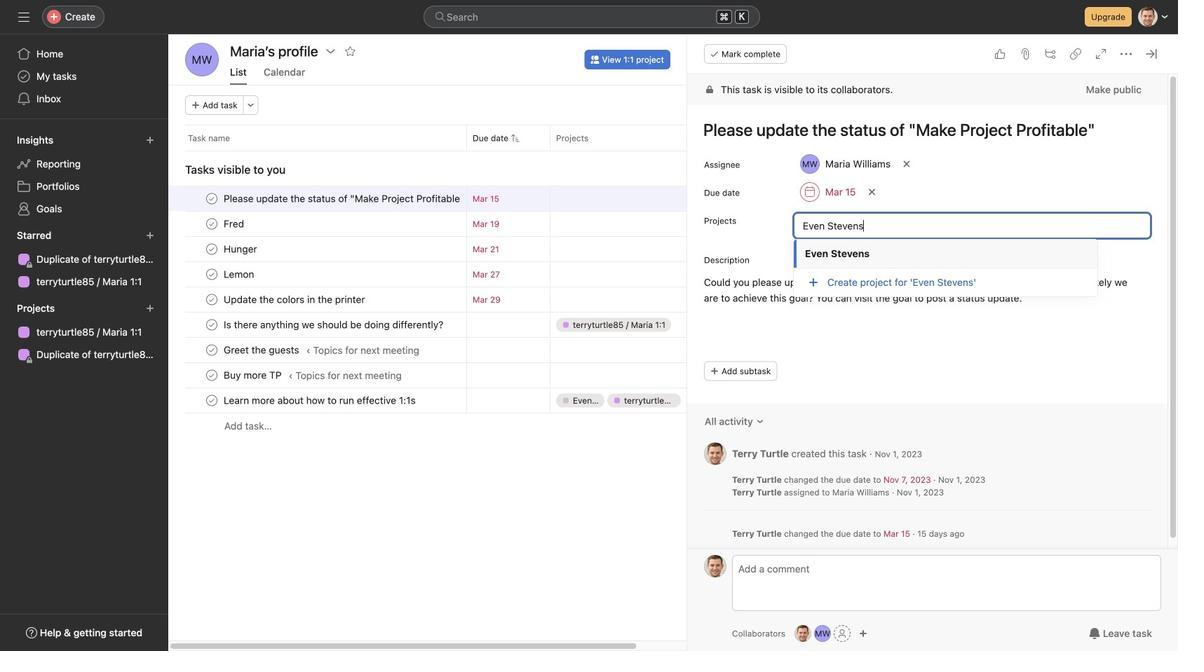 Task type: describe. For each thing, give the bounding box(es) containing it.
insights element
[[0, 128, 168, 223]]

task name text field for mark complete checkbox inside update the colors in the printer cell
[[221, 293, 370, 307]]

linked projects for greet the guests cell
[[550, 338, 690, 363]]

linked projects for lemon cell
[[550, 262, 690, 288]]

task name text field for mark complete option within please update the status of "make project profitable" cell
[[221, 192, 461, 206]]

task name text field inside hunger cell
[[221, 242, 262, 256]]

Add task to a project... text field
[[794, 213, 1151, 239]]

close details image
[[1147, 48, 1158, 60]]

Task Name text field
[[695, 114, 1151, 146]]

projects element
[[0, 296, 168, 369]]

hide sidebar image
[[18, 11, 29, 22]]

mark complete image for the fred cell
[[203, 216, 220, 233]]

mark complete checkbox for lemon cell
[[203, 266, 220, 283]]

task name text field for mark complete checkbox inside the learn more about how to run effective 1:1s cell
[[221, 394, 420, 408]]

0 horizontal spatial add or remove collaborators image
[[815, 626, 832, 643]]

mark complete checkbox for learn more about how to run effective 1:1s cell
[[203, 393, 220, 409]]

mark complete image for is there anything we should be doing differently? cell
[[203, 317, 220, 334]]

open user profile image inside main content
[[705, 443, 727, 466]]

task name text field for mark complete checkbox within the greet the guests "cell"
[[221, 343, 304, 358]]

more actions for this task image
[[1121, 48, 1133, 60]]

task name text field for mark complete option in buy more tp cell
[[221, 369, 286, 383]]

1 horizontal spatial add or remove collaborators image
[[860, 630, 868, 639]]

please update the status of "make project profitable" dialog
[[688, 34, 1179, 652]]

mark complete checkbox for please update the status of "make project profitable" cell
[[203, 191, 220, 207]]

mark complete checkbox for greet the guests "cell"
[[203, 342, 220, 359]]

mark complete image for learn more about how to run effective 1:1s cell
[[203, 393, 220, 409]]

mark complete image for update the colors in the printer cell
[[203, 292, 220, 308]]

remove assignee image
[[903, 160, 912, 168]]

linked projects for fred cell
[[550, 211, 690, 237]]

greet the guests cell
[[168, 338, 467, 363]]

linked projects for hunger cell
[[550, 236, 690, 262]]

starred element
[[0, 223, 168, 296]]

show options image
[[325, 46, 337, 57]]

add subtask image
[[1046, 48, 1057, 60]]

lemon cell
[[168, 262, 467, 288]]

fred cell
[[168, 211, 467, 237]]



Task type: vqa. For each thing, say whether or not it's contained in the screenshot.
Please update the status of "Make Project Profitable" dialog
yes



Task type: locate. For each thing, give the bounding box(es) containing it.
1 vertical spatial open user profile image
[[705, 556, 727, 578]]

mark complete image for lemon cell
[[203, 266, 220, 283]]

4 mark complete checkbox from the top
[[203, 367, 220, 384]]

mark complete image
[[203, 191, 220, 207], [203, 216, 220, 233], [203, 241, 220, 258], [203, 266, 220, 283], [203, 317, 220, 334], [203, 367, 220, 384], [203, 393, 220, 409]]

new insights image
[[146, 136, 154, 145]]

attachments: add a file to this task, please update the status of "make project profitable" image
[[1020, 48, 1032, 60]]

add or remove collaborators image
[[795, 626, 812, 643]]

0 vertical spatial open user profile image
[[705, 443, 727, 466]]

add items to starred image
[[146, 232, 154, 240]]

task name text field for mark complete checkbox inside the the fred cell
[[221, 217, 249, 231]]

task name text field inside the fred cell
[[221, 217, 249, 231]]

learn more about how to run effective 1:1s cell
[[168, 388, 467, 414]]

task name text field inside greet the guests "cell"
[[221, 343, 304, 358]]

clear due date image
[[868, 188, 877, 196]]

7 mark complete image from the top
[[203, 393, 220, 409]]

tree grid
[[168, 186, 742, 439]]

copy task link image
[[1071, 48, 1082, 60]]

mark complete checkbox inside greet the guests "cell"
[[203, 342, 220, 359]]

main content
[[688, 74, 1168, 558]]

update the colors in the printer cell
[[168, 287, 467, 313]]

mark complete checkbox inside learn more about how to run effective 1:1s cell
[[203, 393, 220, 409]]

None field
[[424, 6, 761, 28]]

5 mark complete image from the top
[[203, 317, 220, 334]]

mark complete checkbox inside lemon cell
[[203, 266, 220, 283]]

2 mark complete checkbox from the top
[[203, 241, 220, 258]]

3 task name text field from the top
[[221, 318, 448, 332]]

task name text field inside learn more about how to run effective 1:1s cell
[[221, 394, 420, 408]]

mark complete image for hunger cell
[[203, 241, 220, 258]]

mark complete checkbox for is there anything we should be doing differently? cell
[[203, 317, 220, 334]]

1 mark complete image from the top
[[203, 292, 220, 308]]

mark complete image inside hunger cell
[[203, 241, 220, 258]]

please update the status of "make project profitable" cell
[[168, 186, 467, 212]]

1 mark complete image from the top
[[203, 191, 220, 207]]

5 task name text field from the top
[[221, 394, 420, 408]]

1 vertical spatial mark complete image
[[203, 342, 220, 359]]

3 mark complete checkbox from the top
[[203, 317, 220, 334]]

mark complete image for buy more tp cell
[[203, 367, 220, 384]]

mark complete checkbox inside update the colors in the printer cell
[[203, 292, 220, 308]]

main content inside please update the status of "make project profitable" dialog
[[688, 74, 1168, 558]]

mark complete checkbox inside hunger cell
[[203, 241, 220, 258]]

buy more tp cell
[[168, 363, 467, 389]]

linked projects for buy more tp cell
[[550, 363, 690, 389]]

linked projects for update the colors in the printer cell
[[550, 287, 690, 313]]

row
[[168, 125, 742, 151], [185, 150, 724, 152], [168, 186, 742, 212], [168, 211, 742, 237], [168, 236, 742, 262], [168, 262, 742, 288], [168, 287, 742, 313], [168, 312, 742, 338], [168, 338, 742, 363], [168, 363, 742, 389], [168, 388, 742, 414], [168, 413, 742, 439]]

2 mark complete checkbox from the top
[[203, 266, 220, 283]]

4 mark complete checkbox from the top
[[203, 342, 220, 359]]

is there anything we should be doing differently? cell
[[168, 312, 467, 338]]

6 mark complete image from the top
[[203, 367, 220, 384]]

5 mark complete checkbox from the top
[[203, 393, 220, 409]]

mark complete image inside learn more about how to run effective 1:1s cell
[[203, 393, 220, 409]]

global element
[[0, 34, 168, 119]]

more actions image
[[247, 101, 255, 109]]

add to starred image
[[345, 46, 356, 57]]

mark complete image inside update the colors in the printer cell
[[203, 292, 220, 308]]

task name text field inside is there anything we should be doing differently? cell
[[221, 318, 448, 332]]

3 task name text field from the top
[[221, 268, 259, 282]]

1 mark complete checkbox from the top
[[203, 216, 220, 233]]

open user profile image
[[705, 443, 727, 466], [705, 556, 727, 578]]

mark complete checkbox inside is there anything we should be doing differently? cell
[[203, 317, 220, 334]]

new project or portfolio image
[[146, 305, 154, 313]]

2 mark complete image from the top
[[203, 216, 220, 233]]

3 mark complete image from the top
[[203, 241, 220, 258]]

2 open user profile image from the top
[[705, 556, 727, 578]]

1 mark complete checkbox from the top
[[203, 191, 220, 207]]

hunger cell
[[168, 236, 467, 262]]

2 task name text field from the top
[[221, 217, 249, 231]]

3 mark complete checkbox from the top
[[203, 292, 220, 308]]

0 vertical spatial mark complete image
[[203, 292, 220, 308]]

all activity image
[[756, 418, 765, 426]]

mark complete image inside please update the status of "make project profitable" cell
[[203, 191, 220, 207]]

mark complete checkbox inside please update the status of "make project profitable" cell
[[203, 191, 220, 207]]

task name text field inside please update the status of "make project profitable" cell
[[221, 192, 461, 206]]

mark complete image inside the fred cell
[[203, 216, 220, 233]]

mark complete image inside lemon cell
[[203, 266, 220, 283]]

1 open user profile image from the top
[[705, 443, 727, 466]]

task name text field inside buy more tp cell
[[221, 369, 286, 383]]

Task name text field
[[221, 192, 461, 206], [221, 217, 249, 231], [221, 268, 259, 282], [221, 369, 286, 383]]

4 task name text field from the top
[[221, 369, 286, 383]]

Mark complete checkbox
[[203, 191, 220, 207], [203, 241, 220, 258], [203, 317, 220, 334], [203, 367, 220, 384]]

task name text field inside update the colors in the printer cell
[[221, 293, 370, 307]]

mark complete image for please update the status of "make project profitable" cell
[[203, 191, 220, 207]]

mark complete checkbox for hunger cell
[[203, 241, 220, 258]]

add or remove collaborators image
[[815, 626, 832, 643], [860, 630, 868, 639]]

4 mark complete image from the top
[[203, 266, 220, 283]]

0 likes. click to like this task image
[[995, 48, 1006, 60]]

task name text field for mark complete checkbox in the lemon cell
[[221, 268, 259, 282]]

Mark complete checkbox
[[203, 216, 220, 233], [203, 266, 220, 283], [203, 292, 220, 308], [203, 342, 220, 359], [203, 393, 220, 409]]

mark complete image inside greet the guests "cell"
[[203, 342, 220, 359]]

mark complete checkbox inside buy more tp cell
[[203, 367, 220, 384]]

task name text field inside lemon cell
[[221, 268, 259, 282]]

mark complete checkbox for update the colors in the printer cell
[[203, 292, 220, 308]]

2 task name text field from the top
[[221, 293, 370, 307]]

mark complete image inside buy more tp cell
[[203, 367, 220, 384]]

mark complete checkbox inside the fred cell
[[203, 216, 220, 233]]

1 task name text field from the top
[[221, 192, 461, 206]]

Search tasks, projects, and more text field
[[424, 6, 761, 28]]

mark complete image inside is there anything we should be doing differently? cell
[[203, 317, 220, 334]]

2 mark complete image from the top
[[203, 342, 220, 359]]

4 task name text field from the top
[[221, 343, 304, 358]]

mark complete image for greet the guests "cell"
[[203, 342, 220, 359]]

full screen image
[[1096, 48, 1107, 60]]

1 task name text field from the top
[[221, 242, 262, 256]]

mark complete checkbox for buy more tp cell
[[203, 367, 220, 384]]

Task name text field
[[221, 242, 262, 256], [221, 293, 370, 307], [221, 318, 448, 332], [221, 343, 304, 358], [221, 394, 420, 408]]

mark complete checkbox for the fred cell
[[203, 216, 220, 233]]

mark complete image
[[203, 292, 220, 308], [203, 342, 220, 359]]



